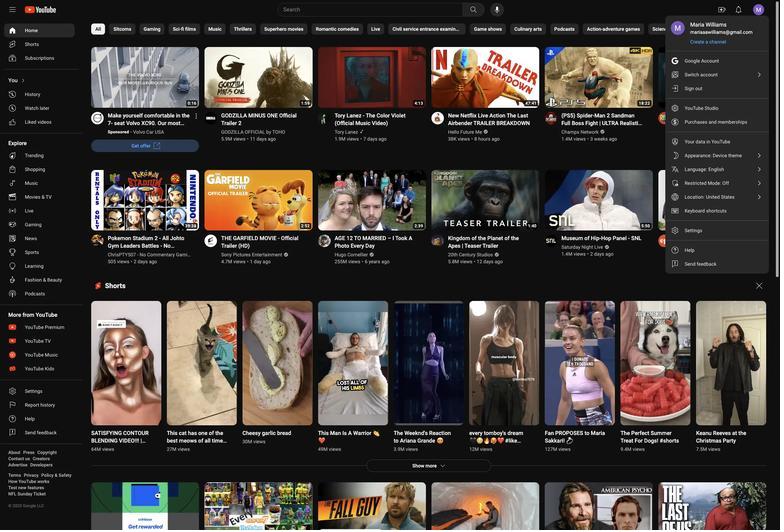 Task type: describe. For each thing, give the bounding box(es) containing it.
| inside (ps5) spider-man 2 sandman full boss fight | ultra realistic graphics gameplay [4k 60fps hdr]
[[600, 120, 601, 126]]

- right battles
[[161, 243, 162, 249]]

no inside pokemon stadium 2 - all johto gym leaders battles - no commentary (nintendo 64,round 2,rentals only)
[[164, 243, 171, 249]]

1 minute, 59 seconds element
[[301, 101, 310, 106]]

this for ❤️
[[318, 430, 329, 437]]

| inside kingdom of the planet of the apes | teaser trailer
[[462, 243, 464, 249]]

the inside tory lanez - the color violet (official music video)
[[366, 112, 376, 119]]

museum of hip-hop panel - snl
[[562, 235, 642, 242]]

years
[[369, 259, 381, 265]]

violet
[[392, 112, 406, 119]]

ago for trailer
[[268, 136, 276, 142]]

sandman
[[612, 112, 635, 119]]

sitcoms
[[114, 26, 131, 32]]

6 years ago
[[365, 259, 390, 265]]

hello future me image
[[432, 112, 444, 124]]

(nintendo
[[141, 250, 166, 257]]

9.4m
[[621, 447, 632, 452]]

#shorts inside the perfect summer treat for dogs! #shorts 9.4m views
[[660, 438, 680, 444]]

museum of hip-hop panel - snl by saturday night live 1,472,640 views 2 days ago 5 minutes, 50 seconds element
[[562, 235, 642, 242]]

language:
[[685, 167, 708, 172]]

day
[[366, 243, 375, 249]]

47:41 link
[[432, 47, 540, 108]]

godzilla minus one official trailer 2 by godzilla official by toho 5,908,805 views 11 days ago 1 minute, 59 seconds element
[[221, 112, 304, 127]]

chrispty507 - no commentary gaming image
[[91, 235, 104, 247]]

commentary inside pokemon stadium 2 - all johto gym leaders battles - no commentary (nintendo 64,round 2,rentals only)
[[108, 250, 140, 257]]

month
[[708, 259, 722, 265]]

all
[[205, 438, 211, 444]]

pokemon stadium 2 - all johto gym leaders battles - no commentary (nintendo 64,round 2,rentals only) link
[[108, 235, 191, 265]]

cheesy garlic bread link
[[243, 430, 291, 437]]

beauty
[[47, 277, 62, 283]]

days for -
[[368, 136, 378, 142]]

1 horizontal spatial settings
[[685, 228, 703, 233]]

20th century studios image
[[432, 235, 444, 247]]

1 horizontal spatial shorts
[[105, 282, 126, 290]]

godzilla minus one official trailer 2 link
[[221, 112, 304, 127]]

0 horizontal spatial send feedback
[[25, 430, 57, 436]]

hop
[[602, 235, 612, 242]]

a inside this man is a warrior 👏 ❤️ 49m views
[[348, 430, 352, 437]]

1.4m for (ps5) spider-man 2 sandman full boss fight | ultra realistic graphics gameplay [4k 60fps hdr]
[[562, 136, 573, 142]]

google account
[[685, 58, 720, 64]]

video!!!
[[119, 438, 139, 444]]

in inside make yourself comfortable in the 7- seat volvo xc90. our most luxurious suv.
[[176, 112, 181, 119]]

0 horizontal spatial no
[[140, 252, 146, 258]]

home inside "$317 vs $13 quesadilla: pro chef & home cook swap ingredients | epicurious"
[[680, 243, 695, 249]]

llc
[[37, 504, 44, 509]]

features
[[28, 485, 44, 491]]

views down the tory lanez "link"
[[347, 136, 359, 142]]

chrispty507
[[108, 252, 136, 258]]

505 views
[[108, 259, 129, 265]]

Search text field
[[283, 5, 462, 14]]

most
[[168, 120, 181, 126]]

new for new to you
[[735, 26, 745, 32]]

museum
[[562, 235, 584, 242]]

superhero movies
[[264, 26, 304, 32]]

4.7m views
[[221, 259, 246, 265]]

$317 vs $13 quesadilla: pro chef & home cook swap ingredients | epicurious by epicurious 922,504 views 1 month ago 18 minutes element
[[675, 235, 758, 257]]

future
[[461, 129, 474, 135]]

the weeknd's reaction to ariana grande 😍 heading
[[394, 426, 464, 453]]

ago for the
[[492, 136, 500, 142]]

united
[[707, 194, 720, 200]]

tab list containing all
[[91, 19, 764, 39]]

the inside keanu reeves at the christmas party 7.5m views
[[739, 430, 747, 437]]

blending
[[91, 438, 118, 444]]

leaders
[[121, 243, 140, 249]]

youtube left kids
[[25, 366, 44, 372]]

18:22 link
[[545, 47, 653, 108]]

1 vertical spatial feedback
[[37, 430, 57, 436]]

1 vertical spatial help
[[25, 416, 35, 422]]

all inside pokemon stadium 2 - all johto gym leaders battles - no commentary (nintendo 64,round 2,rentals only)
[[162, 235, 169, 242]]

comedies
[[338, 26, 359, 32]]

how
[[8, 479, 17, 484]]

ago for sandman
[[609, 136, 618, 142]]

sponsored for make
[[108, 130, 129, 134]]

from
[[23, 312, 34, 318]]

1:40 link
[[432, 170, 540, 231]]

pokemon
[[108, 235, 131, 242]]

movie
[[260, 235, 277, 242]]

godzilla for godzilla minus one official trailer 2
[[221, 112, 247, 119]]

of up 'teaser'
[[472, 235, 477, 242]]

2 days ago for hip-
[[591, 251, 614, 257]]

music right films
[[209, 26, 222, 32]]

1 vertical spatial tv
[[45, 338, 51, 344]]

views down chrispty507
[[117, 259, 129, 265]]

the up 'teaser'
[[478, 235, 486, 242]]

planet
[[488, 235, 504, 242]]

1 horizontal spatial help
[[685, 248, 695, 253]]

the up purchases and memberships
[[712, 112, 720, 119]]

ago for color
[[379, 136, 387, 142]]

sponsored for ritz
[[675, 122, 697, 127]]

games
[[626, 26, 641, 32]]

0 vertical spatial to
[[746, 26, 750, 32]]

2 down night
[[591, 251, 593, 257]]

ritz for ritz crackers
[[701, 122, 711, 127]]

1 vertical spatial send
[[25, 430, 36, 436]]

922k
[[675, 259, 687, 265]]

contact
[[8, 456, 24, 462]]

3 weeks ago
[[591, 136, 618, 142]]

views down epicurious link at right
[[688, 259, 700, 265]]

this cat has one of the best meows of all time 😊 heading
[[167, 426, 237, 453]]

47:41
[[526, 101, 537, 106]]

keyboard
[[685, 208, 705, 214]]

- inside museum of hip-hop panel - snl by saturday night live 1,472,640 views 2 days ago 5 minutes, 50 seconds element
[[629, 235, 630, 242]]

& right movies
[[42, 194, 45, 200]]

news
[[25, 236, 37, 241]]

1.4m views for (ps5) spider-man 2 sandman full boss fight | ultra realistic graphics gameplay [4k 60fps hdr]
[[562, 136, 586, 142]]

(ps5) spider-man 2 sandman full boss fight | ultra realistic graphics gameplay [4k 60fps hdr] by champs network 1,472,155 views 3 weeks ago 18 minutes element
[[562, 112, 645, 142]]

18 minutes, 22 seconds element
[[639, 101, 651, 106]]

examination
[[440, 26, 467, 32]]

age
[[335, 235, 345, 242]]

2 inside the godzilla minus one official trailer 2
[[239, 120, 242, 126]]

live down search text field
[[372, 26, 380, 32]]

live down movies
[[25, 208, 34, 214]]

fashion & beauty
[[25, 277, 62, 283]]

contour
[[123, 430, 149, 437]]

ingredients
[[726, 243, 754, 249]]

of up all
[[209, 430, 214, 437]]

the right planet
[[511, 235, 519, 242]]

views down the hugo cornellier link
[[348, 259, 361, 265]]

champs network image
[[545, 112, 558, 124]]

views inside this man is a warrior 👏 ❤️ 49m views
[[329, 447, 341, 452]]

creators link
[[33, 456, 50, 462]]

youtube down youtube tv
[[25, 352, 44, 358]]

of left all
[[198, 438, 203, 444]]

films
[[185, 26, 196, 32]]

sunday
[[18, 492, 32, 497]]

38k views
[[448, 136, 470, 142]]

champs network link
[[562, 128, 600, 135]]

views inside heading
[[480, 447, 493, 452]]

purchases
[[685, 119, 708, 125]]

meows
[[179, 438, 197, 444]]

copyright
[[37, 450, 57, 455]]

days for one
[[257, 136, 267, 142]]

- inside the garfield movie - official trailer (hd)
[[278, 235, 280, 242]]

avatar image image
[[754, 4, 765, 15]]

12 inside the age 12 to married – i took a photo every day
[[347, 235, 353, 242]]

entrance
[[420, 26, 439, 32]]

Get offer text field
[[132, 143, 151, 149]]

new netflix live action the last airbender trailer breakdown by hello future me 38,304 views 8 hours ago 47 minutes element
[[448, 112, 531, 127]]

tory lanez - the color violet (official music video) by tory lanez 1,920,871 views 7 days ago 4 minutes, 13 seconds element
[[335, 112, 418, 127]]

go to channel: ritz crackers. image
[[659, 112, 671, 124]]

- inside 'chrispty507 - no commentary gaming' link
[[137, 252, 139, 258]]

is
[[343, 430, 347, 437]]

3.9m
[[394, 447, 405, 452]]

ago for official
[[263, 259, 271, 265]]

youtube premium
[[25, 325, 64, 330]]

music up movies
[[25, 180, 38, 186]]

the inside the perfect summer treat for dogs! #shorts 9.4m views
[[621, 430, 630, 437]]

vs
[[689, 235, 695, 242]]

appearance:
[[685, 153, 712, 158]]

7
[[364, 136, 366, 142]]

2 down chrispty507
[[134, 259, 137, 265]]

warrior
[[354, 430, 372, 437]]

godzilla official by toho image
[[205, 112, 217, 124]]

❤️
[[318, 438, 325, 444]]

1 vertical spatial settings
[[25, 389, 43, 394]]

luxurious
[[108, 127, 131, 134]]

history
[[40, 402, 55, 408]]

video)
[[372, 120, 388, 126]]

switch
[[685, 72, 700, 77]]

2 vertical spatial gaming
[[176, 252, 193, 258]]

official inside the godzilla minus one official trailer 2
[[279, 112, 297, 119]]

keanu reeves at the christmas party 7.5m views
[[697, 430, 747, 452]]

movies
[[25, 194, 40, 200]]

2 inside (ps5) spider-man 2 sandman full boss fight | ultra realistic graphics gameplay [4k 60fps hdr]
[[607, 112, 610, 119]]

1 for movie
[[250, 259, 253, 265]]

to inside fan proposes to maria sakkari! 💍 127m views
[[585, 430, 590, 437]]

- up (nintendo
[[159, 235, 161, 242]]

perfect
[[632, 430, 650, 437]]

new
[[18, 485, 26, 491]]

snl
[[632, 235, 642, 242]]

cheesy garlic bread 30m views
[[243, 430, 291, 445]]

hours
[[479, 136, 491, 142]]

your
[[685, 139, 695, 145]]

movies
[[288, 26, 304, 32]]

2 minutes, 39 seconds element
[[415, 224, 423, 229]]

12 days ago
[[477, 259, 503, 265]]

a inside the age 12 to married – i took a photo every day
[[409, 235, 413, 242]]

0 horizontal spatial podcasts
[[25, 291, 45, 297]]

(hd)
[[239, 243, 250, 249]]

0 horizontal spatial shorts
[[25, 41, 39, 47]]

press link
[[23, 450, 35, 456]]

epicurious image
[[659, 235, 671, 247]]

fan
[[545, 430, 554, 437]]

recently
[[683, 26, 701, 32]]

channel
[[710, 39, 727, 45]]

ago for of
[[495, 259, 503, 265]]

views inside 'satisfying contour blending video!!! | sydney morgan #shorts' heading
[[102, 447, 114, 452]]

go to channel: volvo car usa. image
[[91, 112, 104, 124]]



Task type: locate. For each thing, give the bounding box(es) containing it.
ago down [4k
[[609, 136, 618, 142]]

0 vertical spatial 1.4m
[[562, 136, 573, 142]]

views down meows
[[178, 447, 190, 452]]

switch account
[[685, 72, 718, 77]]

1 vertical spatial google
[[23, 504, 36, 509]]

satisfying contour blending video!!! | sydney morgan #shorts heading
[[91, 426, 161, 453]]

more
[[8, 312, 21, 318]]

0 vertical spatial man
[[595, 112, 606, 119]]

0 vertical spatial maria
[[691, 21, 705, 28]]

lanez inside tory lanez - the color violet (official music video)
[[347, 112, 362, 119]]

ago right hours
[[492, 136, 500, 142]]

0 vertical spatial gaming
[[144, 26, 161, 32]]

kingdom of the planet of the apes | teaser trailer by 20th century studios 5,881,871 views 12 days ago 1 minute, 40 seconds element
[[448, 235, 531, 250]]

this inside this cat has one of the best meows of all time 😊
[[167, 430, 178, 437]]

home link
[[4, 24, 75, 37], [4, 24, 75, 37]]

google left llc
[[23, 504, 36, 509]]

ago down hop
[[606, 251, 614, 257]]

1 left month
[[704, 259, 707, 265]]

ritz for ritz presents the ritzcracker
[[675, 112, 687, 119]]

😍
[[437, 438, 444, 444]]

gaming inside tab list
[[144, 26, 161, 32]]

0 horizontal spatial all
[[95, 26, 101, 32]]

official
[[279, 112, 297, 119], [281, 235, 299, 242]]

0 vertical spatial home
[[25, 28, 38, 33]]

| inside the satisfying contour blending video!!! | sydney morgan #shorts
[[141, 438, 142, 444]]

views inside cheesy garlic bread 30m views
[[253, 439, 266, 445]]

man inside this man is a warrior 👏 ❤️ 49m views
[[330, 430, 341, 437]]

youtube up youtube premium
[[36, 312, 57, 318]]

tory lanez - the color violet (official music video)
[[335, 112, 406, 126]]

0 vertical spatial 1.4m views
[[562, 136, 586, 142]]

youtube up presents on the top
[[685, 105, 704, 111]]

views down champs network on the right of the page
[[574, 136, 586, 142]]

0 vertical spatial tv
[[46, 194, 52, 200]]

to up 3.9m
[[394, 438, 399, 444]]

2 days ago down museum of hip-hop panel - snl by saturday night live 1,472,640 views 2 days ago 5 minutes, 50 seconds element
[[591, 251, 614, 257]]

weeknd's
[[405, 430, 428, 437]]

theme
[[729, 153, 742, 158]]

views inside fan proposes to maria sakkari! 💍 127m views
[[559, 447, 571, 452]]

ago down 'video)'
[[379, 136, 387, 142]]

0 horizontal spatial sponsored
[[108, 130, 129, 134]]

1 horizontal spatial send feedback
[[685, 261, 717, 267]]

💍
[[567, 438, 574, 444]]

this inside this man is a warrior 👏 ❤️ 49m views
[[318, 430, 329, 437]]

0 horizontal spatial #shorts
[[131, 445, 150, 452]]

2 horizontal spatial gaming
[[176, 252, 193, 258]]

studios
[[477, 252, 493, 258]]

0 vertical spatial 2 days ago
[[591, 251, 614, 257]]

offer
[[140, 143, 151, 149]]

cheesy garlic bread heading
[[243, 426, 313, 445]]

2 1.4m from the top
[[562, 251, 573, 257]]

2 days ago down 'chrispty507 - no commentary gaming' link
[[134, 259, 157, 265]]

the
[[221, 235, 232, 242]]

0 vertical spatial a
[[409, 235, 413, 242]]

ago for pro
[[723, 259, 732, 265]]

1.4m down champs
[[562, 136, 573, 142]]

|
[[600, 120, 601, 126], [462, 243, 464, 249], [755, 243, 756, 249], [141, 438, 142, 444]]

superhero
[[264, 26, 287, 32]]

#shorts inside the satisfying contour blending video!!! | sydney morgan #shorts
[[131, 445, 150, 452]]

bread
[[277, 430, 291, 437]]

the inside make yourself comfortable in the 7- seat volvo xc90. our most luxurious suv.
[[182, 112, 190, 119]]

hello
[[448, 129, 460, 135]]

days for 2
[[138, 259, 148, 265]]

0 horizontal spatial in
[[176, 112, 181, 119]]

music inside tory lanez - the color violet (official music video)
[[356, 120, 371, 126]]

1 horizontal spatial commentary
[[147, 252, 175, 258]]

0 vertical spatial godzilla
[[221, 112, 247, 119]]

purchases and memberships
[[685, 119, 748, 125]]

0 vertical spatial official
[[279, 112, 297, 119]]

new inside new netflix live action the last airbender trailer breakdown
[[448, 112, 459, 119]]

tory up 1.9m
[[335, 129, 344, 135]]

0 horizontal spatial 1
[[250, 259, 253, 265]]

2 up battles
[[155, 235, 158, 242]]

the inside this cat has one of the best meows of all time 😊
[[215, 430, 223, 437]]

0 horizontal spatial send
[[25, 430, 36, 436]]

language: english
[[685, 167, 725, 172]]

1 vertical spatial man
[[330, 430, 341, 437]]

pokemon stadium 2 - all johto gym leaders battles - no commentary (nintendo 64,round 2,rentals only) by chrispty507 - no commentary gaming 505 views 2 days ago 39 minutes element
[[108, 235, 191, 265]]

lanez for tory lanez
[[345, 129, 358, 135]]

the up breakdown
[[507, 112, 516, 119]]

for
[[635, 438, 643, 444]]

home up subscriptions
[[25, 28, 38, 33]]

privacy link
[[24, 473, 39, 479]]

1 vertical spatial in
[[707, 139, 711, 145]]

Show more text field
[[413, 463, 437, 469]]

(ps5) spider-man 2 sandman full boss fight | ultra realistic graphics gameplay [4k 60fps hdr] link
[[562, 112, 645, 142]]

1 vertical spatial tory
[[335, 129, 344, 135]]

0 vertical spatial volvo
[[126, 120, 140, 126]]

advertise link
[[8, 462, 27, 468]]

gaming left sci-
[[144, 26, 161, 32]]

the inside new netflix live action the last airbender trailer breakdown
[[507, 112, 516, 119]]

developers link
[[30, 462, 53, 468]]

all left johto
[[162, 235, 169, 242]]

0 vertical spatial tory
[[335, 112, 346, 119]]

go to channel: ritz crackers. element
[[701, 122, 731, 127]]

to inside the weeknd's reaction to ariana grande 😍 3.9m views
[[394, 438, 399, 444]]

lanez up 1.9m views
[[345, 129, 358, 135]]

ago down entertainment
[[263, 259, 271, 265]]

man inside (ps5) spider-man 2 sandman full boss fight | ultra realistic graphics gameplay [4k 60fps hdr]
[[595, 112, 606, 119]]

1.4m views
[[562, 136, 586, 142], [562, 251, 586, 257]]

shopping link
[[4, 162, 75, 176], [4, 162, 75, 176]]

1 horizontal spatial gaming
[[144, 26, 161, 32]]

volvo inside make yourself comfortable in the 7- seat volvo xc90. our most luxurious suv.
[[126, 120, 140, 126]]

1 horizontal spatial a
[[409, 235, 413, 242]]

0 vertical spatial shorts
[[25, 41, 39, 47]]

views inside keanu reeves at the christmas party 7.5m views
[[709, 447, 721, 452]]

views down pictures
[[234, 259, 246, 265]]

1 this from the left
[[167, 430, 178, 437]]

0 horizontal spatial google
[[23, 504, 36, 509]]

trailer inside the garfield movie - official trailer (hd)
[[221, 243, 237, 249]]

fan proposes to maria sakkari! 💍 127m views
[[545, 430, 606, 452]]

1:59 link
[[205, 47, 313, 108]]

action-adventure games
[[588, 26, 641, 32]]

shopping
[[25, 167, 45, 172]]

- right movie
[[278, 235, 280, 242]]

1 vertical spatial 12
[[477, 259, 483, 265]]

restricted
[[685, 180, 707, 186]]

ago for panel
[[606, 251, 614, 257]]

0 vertical spatial podcasts
[[555, 26, 575, 32]]

views inside the perfect summer treat for dogs! #shorts 9.4m views
[[633, 447, 645, 452]]

creators
[[33, 456, 50, 462]]

the garfield movie - official trailer (hd) link
[[221, 235, 304, 250]]

- up only)
[[137, 252, 139, 258]]

live
[[372, 26, 380, 32], [478, 112, 488, 119], [25, 208, 34, 214], [595, 245, 603, 250]]

watch later
[[25, 105, 49, 111]]

& left beauty
[[43, 277, 46, 283]]

views down century
[[461, 259, 473, 265]]

ultra
[[603, 120, 619, 126]]

ago down by
[[268, 136, 276, 142]]

| inside "$317 vs $13 quesadilla: pro chef & home cook swap ingredients | epicurious"
[[755, 243, 756, 249]]

lanez up (official
[[347, 112, 362, 119]]

create a channel
[[691, 39, 727, 45]]

hugo cornellier image
[[318, 235, 331, 247]]

the perfect summer treat for dogs! #shorts heading
[[621, 426, 691, 453]]

4 minutes, 13 seconds element
[[415, 101, 423, 106]]

godzilla left the minus on the left top
[[221, 112, 247, 119]]

google
[[685, 58, 701, 64], [23, 504, 36, 509]]

tory inside "link"
[[335, 129, 344, 135]]

0 vertical spatial google
[[685, 58, 701, 64]]

sign out
[[685, 86, 703, 91]]

appearance: device theme option
[[666, 149, 770, 162]]

2 epicurious from the top
[[675, 252, 698, 258]]

0 vertical spatial ritz
[[675, 112, 687, 119]]

volvo down yourself
[[126, 120, 140, 126]]

2 vertical spatial to
[[394, 438, 399, 444]]

1 vertical spatial no
[[140, 252, 146, 258]]

maria williams mariaaawilliams@gmail.com
[[691, 21, 753, 35]]

1 horizontal spatial podcasts
[[555, 26, 575, 32]]

days for hip-
[[595, 251, 605, 257]]

8 hours ago
[[475, 136, 500, 142]]

1.4m views for museum of hip-hop panel - snl
[[562, 251, 586, 257]]

subscriptions link
[[4, 51, 75, 65], [4, 51, 75, 65]]

movies & tv link
[[4, 190, 75, 204], [4, 190, 75, 204]]

live inside new netflix live action the last airbender trailer breakdown
[[478, 112, 488, 119]]

man left is
[[330, 430, 341, 437]]

maria inside fan proposes to maria sakkari! 💍 127m views
[[591, 430, 606, 437]]

new left you on the right top
[[735, 26, 745, 32]]

fan proposes to maria sakkari! 💍 link
[[545, 430, 607, 445]]

studio
[[705, 105, 719, 111]]

ritz right the go to channel: ritz crackers. image
[[675, 112, 687, 119]]

days for the
[[484, 259, 494, 265]]

1 vertical spatial sponsored
[[108, 130, 129, 134]]

the garfield movie - official trailer (hd) by sony pictures entertainment 4,792,981 views 1 day ago 2 minutes, 52 seconds element
[[221, 235, 304, 250]]

tory for tory lanez
[[335, 129, 344, 135]]

epicurious inside "$317 vs $13 quesadilla: pro chef & home cook swap ingredients | epicurious"
[[675, 250, 701, 257]]

the garfield movie - official trailer (hd)
[[221, 235, 299, 249]]

cat
[[179, 430, 187, 437]]

0 vertical spatial send
[[685, 261, 696, 267]]

new for new netflix live action the last airbender trailer breakdown
[[448, 112, 459, 119]]

0 horizontal spatial 2 days ago
[[134, 259, 157, 265]]

& inside terms privacy policy & safety how youtube works test new features nfl sunday ticket
[[55, 473, 58, 478]]

test new features link
[[8, 485, 44, 491]]

1:59
[[301, 101, 310, 106]]

live up trailer
[[478, 112, 488, 119]]

views inside the weeknd's reaction to ariana grande 😍 3.9m views
[[406, 447, 418, 452]]

weeks
[[595, 136, 608, 142]]

tory for tory lanez - the color violet (official music video)
[[335, 112, 346, 119]]

views down for
[[633, 447, 645, 452]]

1 horizontal spatial send
[[685, 261, 696, 267]]

ago for –
[[382, 259, 390, 265]]

2 godzilla from the top
[[221, 129, 244, 135]]

views right "12m"
[[480, 447, 493, 452]]

ago right "years"
[[382, 259, 390, 265]]

music
[[209, 26, 222, 32], [356, 120, 371, 126], [25, 180, 38, 186], [45, 352, 58, 358]]

views right 5.9m
[[234, 136, 246, 142]]

location:
[[685, 194, 705, 200]]

1 horizontal spatial in
[[707, 139, 711, 145]]

2 days ago
[[591, 251, 614, 257], [134, 259, 157, 265]]

1 vertical spatial ritz
[[701, 122, 711, 127]]

the up time
[[215, 430, 223, 437]]

views down hello future me
[[458, 136, 470, 142]]

this up ❤️
[[318, 430, 329, 437]]

keanu reeves at the christmas party heading
[[697, 426, 767, 453]]

1.4m for museum of hip-hop panel - snl
[[562, 251, 573, 257]]

1 horizontal spatial 1
[[704, 259, 707, 265]]

sponsored down the seat
[[108, 130, 129, 134]]

maria inside maria williams mariaaawilliams@gmail.com
[[691, 21, 705, 28]]

2 1.4m views from the top
[[562, 251, 586, 257]]

- inside tory lanez - the color violet (official music video)
[[363, 112, 365, 119]]

1 minute, 40 seconds element
[[528, 224, 537, 229]]

days down the studios
[[484, 259, 494, 265]]

settings up report
[[25, 389, 43, 394]]

0 vertical spatial #shorts
[[660, 438, 680, 444]]

fan proposes to maria sakkari! 💍 heading
[[545, 426, 615, 453]]

show
[[413, 463, 425, 469]]

kingdom of the planet of the apes | teaser trailer link
[[448, 235, 531, 250]]

youtube up youtube music
[[25, 338, 44, 344]]

this man is a warrior 👏 ❤️ heading
[[318, 426, 388, 453]]

lanez inside "link"
[[345, 129, 358, 135]]

podcasts inside tab list
[[555, 26, 575, 32]]

gaming down johto
[[176, 252, 193, 258]]

1 vertical spatial podcasts
[[25, 291, 45, 297]]

1 vertical spatial to
[[585, 430, 590, 437]]

1 vertical spatial 1.4m views
[[562, 251, 586, 257]]

trailer down planet
[[483, 243, 499, 249]]

1 vertical spatial shorts
[[105, 282, 126, 290]]

#shorts down video!!!
[[131, 445, 150, 452]]

2 tory from the top
[[335, 129, 344, 135]]

1 horizontal spatial 2 days ago
[[591, 251, 614, 257]]

of right planet
[[505, 235, 510, 242]]

2 inside pokemon stadium 2 - all johto gym leaders battles - no commentary (nintendo 64,round 2,rentals only)
[[155, 235, 158, 242]]

2 this from the left
[[318, 430, 329, 437]]

- left the snl
[[629, 235, 630, 242]]

1 tory from the top
[[335, 112, 346, 119]]

tory inside tory lanez - the color violet (official music video)
[[335, 112, 346, 119]]

0 horizontal spatial ritz
[[675, 112, 687, 119]]

views inside this cat has one of the best meows of all time 😊 heading
[[178, 447, 190, 452]]

1 1.4m views from the top
[[562, 136, 586, 142]]

| right apes
[[462, 243, 464, 249]]

godzilla for godzilla official by toho
[[221, 129, 244, 135]]

27m
[[167, 447, 177, 452]]

podcasts down fashion
[[25, 291, 45, 297]]

keanu reeves at the christmas party link
[[697, 430, 758, 445]]

color
[[377, 112, 390, 119]]

action
[[490, 112, 506, 119]]

realistic
[[620, 120, 642, 126]]

1 vertical spatial lanez
[[345, 129, 358, 135]]

the up 'video)'
[[366, 112, 376, 119]]

39 minutes, 38 seconds element
[[185, 224, 196, 229]]

days down museum of hip-hop panel - snl link
[[595, 251, 605, 257]]

tory lanez image
[[318, 112, 331, 124]]

2 1 from the left
[[704, 259, 707, 265]]

trailer inside the godzilla minus one official trailer 2
[[221, 120, 237, 126]]

learning
[[25, 263, 44, 269]]

0 vertical spatial feedback
[[697, 261, 717, 267]]

2 days ago for 2
[[134, 259, 157, 265]]

youtube up test new features link
[[19, 479, 36, 484]]

1 vertical spatial 2 days ago
[[134, 259, 157, 265]]

0 vertical spatial send feedback
[[685, 261, 717, 267]]

go to channel: volvo car usa. element
[[133, 129, 164, 135]]

music up the 7
[[356, 120, 371, 126]]

1 horizontal spatial feedback
[[697, 261, 717, 267]]

send feedback down epicurious link at right
[[685, 261, 717, 267]]

1 vertical spatial gaming
[[25, 222, 42, 227]]

1 vertical spatial new
[[448, 112, 459, 119]]

12m
[[470, 447, 479, 452]]

pokemon stadium 2 - all johto gym leaders battles - no commentary (nintendo 64,round 2,rentals only)
[[108, 235, 190, 265]]

2:52 link
[[205, 170, 313, 231]]

1 horizontal spatial sponsored
[[675, 122, 697, 127]]

tv right movies
[[46, 194, 52, 200]]

1 1.4m from the top
[[562, 136, 573, 142]]

the inside the weeknd's reaction to ariana grande 😍 3.9m views
[[394, 430, 403, 437]]

trailer up 5.9m
[[221, 120, 237, 126]]

None search field
[[265, 3, 486, 17]]

1 horizontal spatial home
[[680, 243, 695, 249]]

new up airbender
[[448, 112, 459, 119]]

11 days ago
[[250, 136, 276, 142]]

views down the 'saturday night live'
[[574, 251, 586, 257]]

godzilla inside godzilla official by toho link
[[221, 129, 244, 135]]

home down vs
[[680, 243, 695, 249]]

0 vertical spatial new
[[735, 26, 745, 32]]

1 vertical spatial a
[[348, 430, 352, 437]]

1 vertical spatial maria
[[591, 430, 606, 437]]

send feedback link
[[666, 257, 770, 271], [666, 257, 770, 271], [4, 426, 75, 440], [4, 426, 75, 440]]

make yourself comfortable in the 7- seat volvo xc90. our most luxurious suv.
[[108, 112, 190, 134]]

1 vertical spatial home
[[680, 243, 695, 249]]

1 for $13
[[704, 259, 707, 265]]

47 minutes, 41 seconds element
[[526, 101, 537, 106]]

days down 'chrispty507 - no commentary gaming' link
[[138, 259, 148, 265]]

tory
[[335, 112, 346, 119], [335, 129, 344, 135]]

to right proposes
[[585, 430, 590, 437]]

about
[[8, 450, 20, 455]]

ago right month
[[723, 259, 732, 265]]

settings up vs
[[685, 228, 703, 233]]

has
[[188, 430, 197, 437]]

you
[[752, 26, 759, 32]]

1 horizontal spatial man
[[595, 112, 606, 119]]

0 horizontal spatial a
[[348, 430, 352, 437]]

1 vertical spatial volvo
[[133, 129, 145, 135]]

youtube up device
[[712, 139, 731, 145]]

ago for all
[[149, 259, 157, 265]]

0 vertical spatial sponsored
[[675, 122, 697, 127]]

5 minutes, 50 seconds element
[[642, 224, 651, 229]]

1 horizontal spatial 12
[[477, 259, 483, 265]]

30m
[[243, 439, 252, 445]]

this for best
[[167, 430, 178, 437]]

1 horizontal spatial google
[[685, 58, 701, 64]]

1 horizontal spatial no
[[164, 243, 171, 249]]

official inside the garfield movie - official trailer (hd)
[[281, 235, 299, 242]]

movies & tv
[[25, 194, 52, 200]]

0 horizontal spatial help
[[25, 416, 35, 422]]

man
[[595, 112, 606, 119], [330, 430, 341, 437]]

0 horizontal spatial home
[[25, 28, 38, 33]]

entertainment
[[252, 252, 282, 258]]

new inside tab list
[[735, 26, 745, 32]]

1 vertical spatial 1.4m
[[562, 251, 573, 257]]

0 vertical spatial 12
[[347, 235, 353, 242]]

16 seconds element
[[188, 101, 196, 106]]

views down the christmas
[[709, 447, 721, 452]]

live inside saturday night live link
[[595, 245, 603, 250]]

1 left day
[[250, 259, 253, 265]]

sony pictures entertainment image
[[205, 235, 217, 247]]

trending link
[[4, 149, 75, 162], [4, 149, 75, 162]]

no up only)
[[140, 252, 146, 258]]

tab list
[[91, 19, 764, 39]]

of up night
[[585, 235, 590, 242]]

sony pictures entertainment
[[221, 252, 282, 258]]

1 horizontal spatial to
[[585, 430, 590, 437]]

views down ariana
[[406, 447, 418, 452]]

1 horizontal spatial #shorts
[[660, 438, 680, 444]]

ad - make yourself comfortable in the 7- seat volvo xc90. our most luxurious suv. - 16 seconds - the volvo xc90 - volvo car usa - play video element
[[108, 112, 191, 134]]

feedback up copyright
[[37, 430, 57, 436]]

age 12 to married – i took a photo every day by hugo cornellier 255,101,609 views 6 years ago 2 minutes, 39 seconds element
[[335, 235, 418, 250]]

0 horizontal spatial man
[[330, 430, 341, 437]]

& right policy
[[55, 473, 58, 478]]

trailer inside kingdom of the planet of the apes | teaser trailer
[[483, 243, 499, 249]]

full
[[562, 120, 571, 126]]

0 vertical spatial in
[[176, 112, 181, 119]]

2 horizontal spatial to
[[746, 26, 750, 32]]

0 vertical spatial settings
[[685, 228, 703, 233]]

shortcuts
[[707, 208, 727, 214]]

1 horizontal spatial maria
[[691, 21, 705, 28]]

& inside "$317 vs $13 quesadilla: pro chef & home cook swap ingredients | epicurious"
[[675, 243, 679, 249]]

2:39 link
[[318, 170, 426, 231]]

saturday night live image
[[545, 235, 558, 247]]

(official
[[335, 120, 354, 126]]

podcasts
[[555, 26, 575, 32], [25, 291, 45, 297]]

1 horizontal spatial this
[[318, 430, 329, 437]]

0 vertical spatial no
[[164, 243, 171, 249]]

maria right proposes
[[591, 430, 606, 437]]

0 vertical spatial help
[[685, 248, 695, 253]]

0 horizontal spatial this
[[167, 430, 178, 437]]

| down contour
[[141, 438, 142, 444]]

the up ariana
[[394, 430, 403, 437]]

volvo
[[126, 120, 140, 126], [133, 129, 145, 135]]

12m views heading
[[470, 426, 540, 453]]

1 godzilla from the top
[[221, 112, 247, 119]]

gaming link
[[4, 218, 75, 232], [4, 218, 75, 232]]

youtube inside terms privacy policy & safety how youtube works test new features nfl sunday ticket
[[19, 479, 36, 484]]

send feedback up copyright
[[25, 430, 57, 436]]

lanez for tory lanez - the color violet (official music video)
[[347, 112, 362, 119]]

hip-
[[591, 235, 602, 242]]

5:50 link
[[545, 170, 653, 231]]

godzilla inside the godzilla minus one official trailer 2
[[221, 112, 247, 119]]

0 horizontal spatial new
[[448, 112, 459, 119]]

podcasts right arts
[[555, 26, 575, 32]]

views down cheesy garlic bread link
[[253, 439, 266, 445]]

music up kids
[[45, 352, 58, 358]]

shorts down 505 views on the top of the page
[[105, 282, 126, 290]]

1 vertical spatial godzilla
[[221, 129, 244, 135]]

1 vertical spatial all
[[162, 235, 169, 242]]

2 minutes, 52 seconds element
[[301, 224, 310, 229]]

1 epicurious from the top
[[675, 250, 701, 257]]

1 1 from the left
[[250, 259, 253, 265]]

shorts up subscriptions
[[25, 41, 39, 47]]

volvo left car
[[133, 129, 145, 135]]

4:13 link
[[318, 47, 426, 108]]

sports link
[[4, 245, 75, 259], [4, 245, 75, 259]]

youtube down more from youtube
[[25, 325, 44, 330]]

century
[[459, 252, 476, 258]]

ritz
[[675, 112, 687, 119], [701, 122, 711, 127]]

and
[[709, 119, 717, 125]]

days right the 7
[[368, 136, 378, 142]]

0 horizontal spatial maria
[[591, 430, 606, 437]]

godzilla up 5.9m views
[[221, 129, 244, 135]]



Task type: vqa. For each thing, say whether or not it's contained in the screenshot.
the examination
yes



